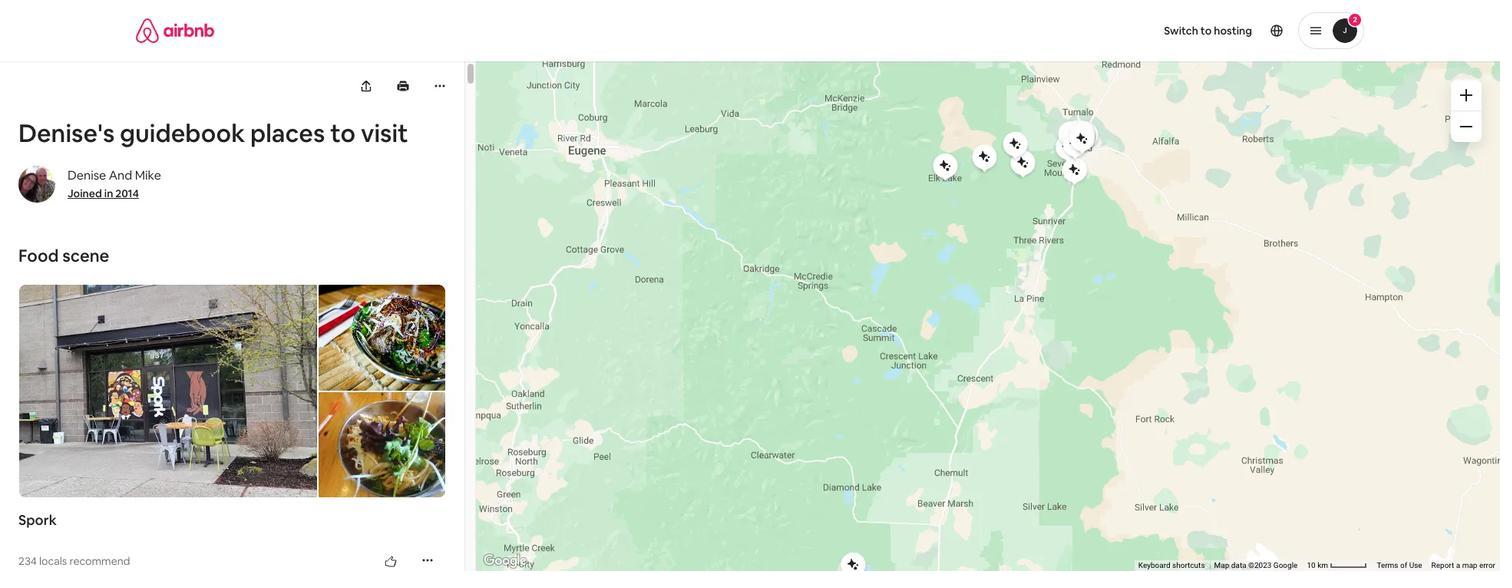 Task type: vqa. For each thing, say whether or not it's contained in the screenshot.
2
yes



Task type: locate. For each thing, give the bounding box(es) containing it.
2 button
[[1298, 12, 1365, 49]]

mark as helpful, spork image
[[385, 556, 397, 568]]

shortcuts
[[1173, 561, 1205, 570]]

food
[[18, 245, 59, 266]]

joined
[[68, 187, 102, 200]]

use
[[1410, 561, 1423, 570]]

2
[[1353, 15, 1358, 25]]

more options, spork image
[[422, 555, 434, 567]]

to left visit
[[330, 117, 356, 149]]

data
[[1232, 561, 1247, 570]]

spork
[[18, 512, 57, 529]]

in
[[104, 187, 113, 200]]

keyboard shortcuts button
[[1139, 561, 1205, 571]]

report a map error
[[1432, 561, 1496, 570]]

report a map error link
[[1432, 561, 1496, 570]]

to
[[1201, 24, 1212, 38], [330, 117, 356, 149]]

keyboard shortcuts
[[1139, 561, 1205, 570]]

places
[[250, 117, 325, 149]]

switch to hosting link
[[1155, 15, 1262, 47]]

share image
[[360, 80, 372, 92], [362, 81, 371, 91]]

visit
[[361, 117, 408, 149]]

234 locals recommend
[[18, 555, 130, 568]]

print image
[[397, 80, 409, 92]]

error
[[1480, 561, 1496, 570]]

denise's
[[18, 117, 115, 149]]

mike
[[135, 167, 161, 184]]

denise and mike joined in 2014
[[68, 167, 161, 200]]

food scene
[[18, 245, 109, 266]]

terms of use link
[[1377, 561, 1423, 570]]

map data ©2023 google
[[1214, 561, 1298, 570]]

and
[[109, 167, 132, 184]]

hosting
[[1214, 24, 1252, 38]]

1 horizontal spatial to
[[1201, 24, 1212, 38]]

map
[[1463, 561, 1478, 570]]

to right switch
[[1201, 24, 1212, 38]]

0 vertical spatial to
[[1201, 24, 1212, 38]]

switch to hosting
[[1164, 24, 1252, 38]]

0 horizontal spatial to
[[330, 117, 356, 149]]

10
[[1307, 561, 1316, 570]]

denise and mike image
[[18, 166, 55, 203]]



Task type: describe. For each thing, give the bounding box(es) containing it.
guidebook
[[120, 117, 245, 149]]

a
[[1456, 561, 1461, 570]]

denise's guidebook places to visit
[[18, 117, 408, 149]]

denise and mike image
[[18, 166, 55, 203]]

more options, undefined image
[[434, 80, 446, 92]]

recommend
[[69, 555, 130, 568]]

terms of use
[[1377, 561, 1423, 570]]

terms
[[1377, 561, 1399, 570]]

2014
[[115, 187, 139, 200]]

google
[[1274, 561, 1298, 570]]

keyboard
[[1139, 561, 1171, 570]]

10 km
[[1307, 561, 1330, 570]]

switch
[[1164, 24, 1199, 38]]

google image
[[480, 551, 531, 571]]

map region
[[402, 0, 1500, 571]]

234
[[18, 555, 37, 568]]

scene
[[62, 245, 109, 266]]

of
[[1401, 561, 1408, 570]]

profile element
[[769, 0, 1365, 61]]

1 vertical spatial to
[[330, 117, 356, 149]]

to inside profile element
[[1201, 24, 1212, 38]]

denise
[[68, 167, 106, 184]]

©2023
[[1249, 561, 1272, 570]]

map
[[1214, 561, 1230, 570]]

10 km button
[[1303, 561, 1373, 571]]

km
[[1318, 561, 1328, 570]]

zoom out image
[[1461, 121, 1473, 133]]

locals
[[39, 555, 67, 568]]

joined in 2014 link
[[68, 187, 139, 200]]

zoom in image
[[1461, 89, 1473, 101]]

report
[[1432, 561, 1455, 570]]

spork link
[[18, 512, 446, 530]]



